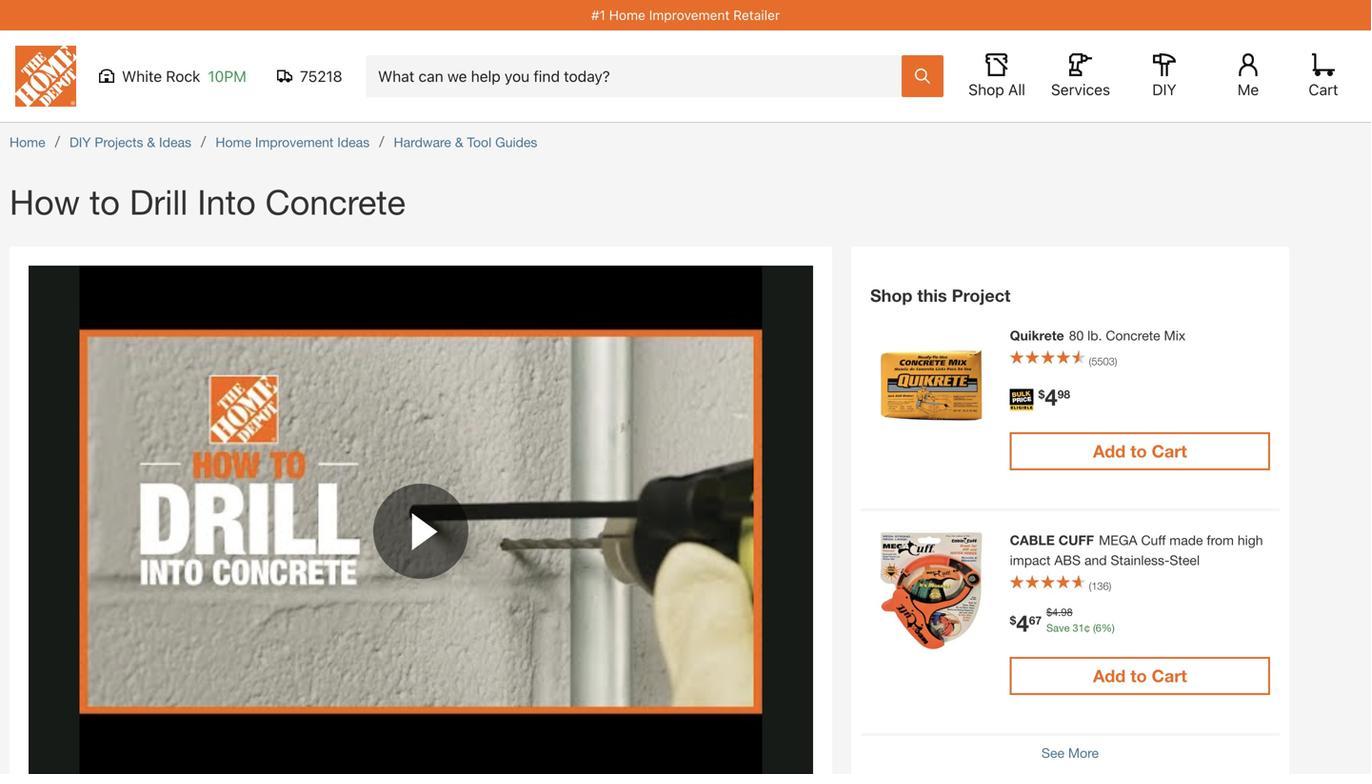 Task type: describe. For each thing, give the bounding box(es) containing it.
( for 4
[[1090, 355, 1092, 368]]

me
[[1238, 80, 1260, 99]]

( for save
[[1090, 580, 1092, 593]]

steel
[[1170, 553, 1200, 568]]

cable
[[1010, 533, 1055, 548]]

add to cart for save
[[1094, 666, 1188, 686]]

$ 4 67 $ 4 . 98 save 31 ¢ ( 6 %)
[[1010, 606, 1115, 637]]

tool
[[467, 134, 492, 150]]

67
[[1030, 614, 1042, 627]]

75218
[[300, 67, 343, 85]]

shop all
[[969, 80, 1026, 99]]

%)
[[1102, 622, 1115, 634]]

impact
[[1010, 553, 1051, 568]]

services
[[1052, 80, 1111, 99]]

see
[[1042, 745, 1065, 761]]

thumbnail image
[[29, 266, 814, 775]]

shop for shop this project
[[871, 285, 913, 306]]

home for 'home' link
[[10, 134, 45, 150]]

mega cuff made from high impact abs and stainless-steel
[[1010, 533, 1264, 568]]

136
[[1092, 580, 1110, 593]]

high
[[1238, 533, 1264, 548]]

( inside $ 4 67 $ 4 . 98 save 31 ¢ ( 6 %)
[[1094, 622, 1096, 634]]

1 ideas from the left
[[159, 134, 192, 150]]

and
[[1085, 553, 1108, 568]]

white rock 10pm
[[122, 67, 247, 85]]

) for 4
[[1115, 355, 1118, 368]]

stainless-
[[1111, 553, 1170, 568]]

home improvement ideas
[[216, 134, 370, 150]]

cart for save
[[1152, 666, 1188, 686]]

add to cart button for 4
[[1010, 433, 1271, 471]]

add for 4
[[1094, 441, 1126, 462]]

4 for $ 4 98
[[1045, 383, 1058, 411]]

shop this project
[[871, 285, 1011, 306]]

diy for diy projects & ideas
[[69, 134, 91, 150]]

.
[[1059, 606, 1062, 619]]

1 vertical spatial improvement
[[255, 134, 334, 150]]

made
[[1170, 533, 1204, 548]]

2 horizontal spatial home
[[609, 7, 646, 23]]

into
[[197, 181, 256, 222]]

hardware & tool guides link
[[394, 134, 538, 150]]

mega
[[1099, 533, 1138, 548]]

retailer
[[734, 7, 780, 23]]

#1 home improvement retailer
[[592, 7, 780, 23]]

cart for 4
[[1152, 441, 1188, 462]]

abs
[[1055, 553, 1081, 568]]

) for save
[[1110, 580, 1112, 593]]

drill
[[130, 181, 188, 222]]

shop all button
[[967, 53, 1028, 99]]

0 vertical spatial cart
[[1309, 80, 1339, 99]]

quikrete
[[1010, 328, 1065, 343]]

project
[[952, 285, 1011, 306]]

( 136 )
[[1090, 580, 1112, 593]]

diy projects & ideas
[[69, 134, 192, 150]]

1 horizontal spatial concrete
[[1106, 328, 1161, 343]]

$ for $ 4 67 $ 4 . 98 save 31 ¢ ( 6 %)
[[1010, 614, 1017, 627]]

80 lb. concrete mix image
[[871, 326, 991, 446]]

me button
[[1218, 53, 1279, 99]]

to for save
[[1131, 666, 1148, 686]]

diy projects & ideas link
[[69, 134, 192, 150]]

save
[[1047, 622, 1070, 634]]

see more button
[[1042, 736, 1099, 761]]



Task type: locate. For each thing, give the bounding box(es) containing it.
& right projects
[[147, 134, 155, 150]]

0 vertical spatial diy
[[1153, 80, 1177, 99]]

( right ¢
[[1094, 622, 1096, 634]]

4 left save
[[1017, 610, 1030, 637]]

0 horizontal spatial &
[[147, 134, 155, 150]]

diy left projects
[[69, 134, 91, 150]]

home for home improvement ideas
[[216, 134, 251, 150]]

31
[[1073, 622, 1085, 634]]

concrete right the lb.
[[1106, 328, 1161, 343]]

add
[[1094, 441, 1126, 462], [1094, 666, 1126, 686]]

home link
[[10, 134, 45, 150]]

shop left all
[[969, 80, 1005, 99]]

98
[[1058, 388, 1071, 401], [1062, 606, 1073, 619]]

cart link
[[1303, 53, 1345, 99]]

5503
[[1092, 355, 1115, 368]]

from
[[1207, 533, 1235, 548]]

diy for diy
[[1153, 80, 1177, 99]]

2 ideas from the left
[[337, 134, 370, 150]]

0 vertical spatial shop
[[969, 80, 1005, 99]]

75218 button
[[277, 67, 343, 86]]

cuff
[[1059, 533, 1095, 548]]

mega cuff made from high impact abs and stainless-steel image
[[871, 531, 991, 651]]

1 & from the left
[[147, 134, 155, 150]]

2 horizontal spatial $
[[1047, 606, 1053, 619]]

1 horizontal spatial home
[[216, 134, 251, 150]]

how to drill into concrete
[[10, 181, 406, 222]]

cable cuff
[[1010, 533, 1095, 548]]

1 vertical spatial )
[[1110, 580, 1112, 593]]

1 horizontal spatial &
[[455, 134, 464, 150]]

4
[[1045, 383, 1058, 411], [1053, 606, 1059, 619], [1017, 610, 1030, 637]]

1 horizontal spatial )
[[1115, 355, 1118, 368]]

diy button
[[1135, 53, 1196, 99]]

1 vertical spatial add to cart
[[1094, 666, 1188, 686]]

add up mega
[[1094, 441, 1126, 462]]

98 inside $ 4 67 $ 4 . 98 save 31 ¢ ( 6 %)
[[1062, 606, 1073, 619]]

add to cart button for save
[[1010, 657, 1271, 695]]

diy
[[1153, 80, 1177, 99], [69, 134, 91, 150]]

0 vertical spatial (
[[1090, 355, 1092, 368]]

add to cart button
[[1010, 433, 1271, 471], [1010, 657, 1271, 695]]

) down "stainless-"
[[1110, 580, 1112, 593]]

shop for shop all
[[969, 80, 1005, 99]]

0 horizontal spatial $
[[1010, 614, 1017, 627]]

ideas right projects
[[159, 134, 192, 150]]

this
[[918, 285, 948, 306]]

home up into in the left top of the page
[[216, 134, 251, 150]]

concrete
[[265, 181, 406, 222], [1106, 328, 1161, 343]]

guides
[[495, 134, 538, 150]]

98 inside $ 4 98
[[1058, 388, 1071, 401]]

white
[[122, 67, 162, 85]]

1 add to cart button from the top
[[1010, 433, 1271, 471]]

( down the lb.
[[1090, 355, 1092, 368]]

1 add to cart from the top
[[1094, 441, 1188, 462]]

mix
[[1165, 328, 1186, 343]]

how
[[10, 181, 80, 222]]

to for 4
[[1131, 441, 1148, 462]]

98 down 80
[[1058, 388, 1071, 401]]

concrete down home improvement ideas link
[[265, 181, 406, 222]]

services button
[[1051, 53, 1112, 99]]

add to cart down %)
[[1094, 666, 1188, 686]]

projects
[[95, 134, 143, 150]]

see more
[[1042, 745, 1099, 761]]

)
[[1115, 355, 1118, 368], [1110, 580, 1112, 593]]

home
[[609, 7, 646, 23], [10, 134, 45, 150], [216, 134, 251, 150]]

0 horizontal spatial ideas
[[159, 134, 192, 150]]

home up how
[[10, 134, 45, 150]]

all
[[1009, 80, 1026, 99]]

$ 4 98
[[1039, 383, 1071, 411]]

#1
[[592, 7, 606, 23]]

2 & from the left
[[455, 134, 464, 150]]

0 horizontal spatial home
[[10, 134, 45, 150]]

1 vertical spatial 98
[[1062, 606, 1073, 619]]

1 vertical spatial concrete
[[1106, 328, 1161, 343]]

add to cart button down %)
[[1010, 657, 1271, 695]]

0 vertical spatial )
[[1115, 355, 1118, 368]]

$ down 'quikrete'
[[1039, 388, 1045, 401]]

) down quikrete 80 lb. concrete mix at the top right of the page
[[1115, 355, 1118, 368]]

add to cart up cuff
[[1094, 441, 1188, 462]]

0 vertical spatial add
[[1094, 441, 1126, 462]]

4 down 'quikrete'
[[1045, 383, 1058, 411]]

$ left 67
[[1010, 614, 1017, 627]]

&
[[147, 134, 155, 150], [455, 134, 464, 150]]

(
[[1090, 355, 1092, 368], [1090, 580, 1092, 593], [1094, 622, 1096, 634]]

4 for $ 4 67 $ 4 . 98 save 31 ¢ ( 6 %)
[[1017, 610, 1030, 637]]

add to cart for 4
[[1094, 441, 1188, 462]]

shop inside button
[[969, 80, 1005, 99]]

10pm
[[208, 67, 247, 85]]

rock
[[166, 67, 200, 85]]

cart
[[1309, 80, 1339, 99], [1152, 441, 1188, 462], [1152, 666, 1188, 686]]

home right #1
[[609, 7, 646, 23]]

2 add from the top
[[1094, 666, 1126, 686]]

1 vertical spatial to
[[1131, 441, 1148, 462]]

improvement down 75218 'button'
[[255, 134, 334, 150]]

4 up save
[[1053, 606, 1059, 619]]

1 vertical spatial cart
[[1152, 441, 1188, 462]]

1 horizontal spatial improvement
[[649, 7, 730, 23]]

0 horizontal spatial concrete
[[265, 181, 406, 222]]

0 horizontal spatial shop
[[871, 285, 913, 306]]

ideas left hardware
[[337, 134, 370, 150]]

80
[[1070, 328, 1084, 343]]

add down %)
[[1094, 666, 1126, 686]]

1 vertical spatial diy
[[69, 134, 91, 150]]

$ inside $ 4 98
[[1039, 388, 1045, 401]]

2 vertical spatial cart
[[1152, 666, 1188, 686]]

shop
[[969, 80, 1005, 99], [871, 285, 913, 306]]

add to cart
[[1094, 441, 1188, 462], [1094, 666, 1188, 686]]

0 vertical spatial 98
[[1058, 388, 1071, 401]]

add for save
[[1094, 666, 1126, 686]]

( 5503 )
[[1090, 355, 1118, 368]]

1 horizontal spatial diy
[[1153, 80, 1177, 99]]

2 vertical spatial to
[[1131, 666, 1148, 686]]

cuff
[[1142, 533, 1166, 548]]

quikrete 80 lb. concrete mix
[[1010, 328, 1186, 343]]

1 vertical spatial add
[[1094, 666, 1126, 686]]

1 vertical spatial (
[[1090, 580, 1092, 593]]

0 horizontal spatial )
[[1110, 580, 1112, 593]]

2 add to cart button from the top
[[1010, 657, 1271, 695]]

1 add from the top
[[1094, 441, 1126, 462]]

0 horizontal spatial diy
[[69, 134, 91, 150]]

hardware & tool guides
[[394, 134, 538, 150]]

hardware
[[394, 134, 451, 150]]

shop left this on the right of the page
[[871, 285, 913, 306]]

2 add to cart from the top
[[1094, 666, 1188, 686]]

diy left me
[[1153, 80, 1177, 99]]

lb.
[[1088, 328, 1103, 343]]

the home depot logo image
[[15, 46, 76, 107]]

1 horizontal spatial $
[[1039, 388, 1045, 401]]

$ for $ 4 98
[[1039, 388, 1045, 401]]

$
[[1039, 388, 1045, 401], [1047, 606, 1053, 619], [1010, 614, 1017, 627]]

What can we help you find today? search field
[[378, 56, 901, 96]]

to
[[89, 181, 120, 222], [1131, 441, 1148, 462], [1131, 666, 1148, 686]]

add to cart button up cuff
[[1010, 433, 1271, 471]]

2 vertical spatial (
[[1094, 622, 1096, 634]]

98 up save
[[1062, 606, 1073, 619]]

improvement left retailer
[[649, 7, 730, 23]]

ideas
[[159, 134, 192, 150], [337, 134, 370, 150]]

¢
[[1085, 622, 1091, 634]]

1 horizontal spatial ideas
[[337, 134, 370, 150]]

improvement
[[649, 7, 730, 23], [255, 134, 334, 150]]

( down and
[[1090, 580, 1092, 593]]

6
[[1096, 622, 1102, 634]]

1 vertical spatial add to cart button
[[1010, 657, 1271, 695]]

& left "tool"
[[455, 134, 464, 150]]

0 vertical spatial improvement
[[649, 7, 730, 23]]

diy inside button
[[1153, 80, 1177, 99]]

1 vertical spatial shop
[[871, 285, 913, 306]]

0 vertical spatial to
[[89, 181, 120, 222]]

0 vertical spatial concrete
[[265, 181, 406, 222]]

home improvement ideas link
[[216, 134, 370, 150]]

0 vertical spatial add to cart
[[1094, 441, 1188, 462]]

1 horizontal spatial shop
[[969, 80, 1005, 99]]

0 vertical spatial add to cart button
[[1010, 433, 1271, 471]]

more
[[1069, 745, 1099, 761]]

$ left the .
[[1047, 606, 1053, 619]]

0 horizontal spatial improvement
[[255, 134, 334, 150]]



Task type: vqa. For each thing, say whether or not it's contained in the screenshot.
Product
no



